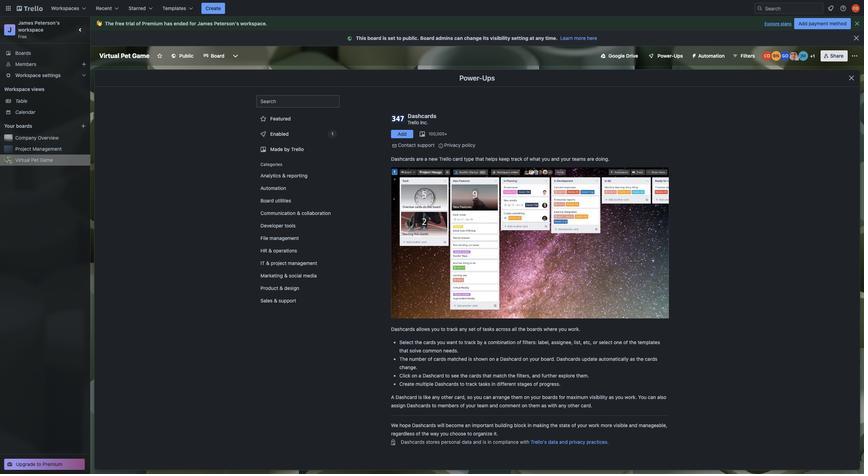 Task type: vqa. For each thing, say whether or not it's contained in the screenshot.
admins
yes



Task type: locate. For each thing, give the bounding box(es) containing it.
0 horizontal spatial data
[[462, 439, 472, 445]]

and inside select the cards you want to track by a combination of filters: label, assignee, list, etc, or select one of the templates that solve common needs. the number of cards matched is shown on a dashcard on your board. dashcards update automatically as the cards change. click on a dashcard to see the cards that match the filters, and further explore them. create multiple dashcards to track tasks in different stages of progress.
[[533, 373, 541, 379]]

match
[[493, 373, 507, 379]]

as up making
[[542, 403, 547, 409]]

plans
[[781, 21, 792, 26]]

create inside select the cards you want to track by a combination of filters: label, assignee, list, etc, or select one of the templates that solve common needs. the number of cards matched is shown on a dashcard on your board. dashcards update automatically as the cards change. click on a dashcard to see the cards that match the filters, and further explore them. create multiple dashcards to track tasks in different stages of progress.
[[400, 381, 415, 387]]

virtual pet game down free
[[99, 52, 150, 59]]

dashcard down combination
[[500, 356, 522, 362]]

your boards
[[4, 123, 32, 129]]

list,
[[574, 340, 582, 346]]

state
[[559, 423, 571, 429]]

2 vertical spatial boards
[[543, 395, 558, 401]]

0 horizontal spatial create
[[206, 5, 221, 11]]

card
[[453, 156, 463, 162]]

you down will
[[441, 431, 449, 437]]

0 horizontal spatial .
[[266, 21, 267, 26]]

1 horizontal spatial work.
[[625, 395, 637, 401]]

board left "utilities"
[[261, 198, 274, 204]]

add for add
[[398, 131, 407, 137]]

1 horizontal spatial game
[[132, 52, 150, 59]]

a down dashcards allows you to track any set of tasks across all the boards where you work.
[[484, 340, 487, 346]]

& for product
[[280, 285, 283, 291]]

1 vertical spatial trello
[[291, 146, 304, 152]]

0 horizontal spatial peterson's
[[35, 20, 60, 26]]

1 horizontal spatial board
[[261, 198, 274, 204]]

of down common
[[428, 356, 433, 362]]

in down match
[[492, 381, 496, 387]]

add left 'payment'
[[799, 21, 808, 26]]

& right hr
[[269, 248, 272, 254]]

developer
[[261, 223, 284, 229]]

1 horizontal spatial with
[[548, 403, 558, 409]]

2 horizontal spatial can
[[648, 395, 656, 401]]

james up free
[[18, 20, 33, 26]]

analytics
[[261, 173, 281, 179]]

dashcards
[[408, 113, 437, 119], [391, 156, 415, 162], [391, 326, 415, 332], [557, 356, 581, 362], [435, 381, 459, 387], [407, 403, 431, 409], [412, 423, 436, 429], [401, 439, 425, 445]]

& for hr
[[269, 248, 272, 254]]

update
[[582, 356, 598, 362]]

as right automatically
[[630, 356, 636, 362]]

virtual inside board name 'text box'
[[99, 52, 119, 59]]

peterson's
[[35, 20, 60, 26], [214, 21, 239, 26]]

the inside select the cards you want to track by a combination of filters: label, assignee, list, etc, or select one of the templates that solve common needs. the number of cards matched is shown on a dashcard on your board. dashcards update automatically as the cards change. click on a dashcard to see the cards that match the filters, and further explore them. create multiple dashcards to track tasks in different stages of progress.
[[400, 356, 408, 362]]

0 vertical spatial boards
[[16, 123, 32, 129]]

so
[[468, 395, 473, 401]]

of left the 'what'
[[524, 156, 529, 162]]

automation inside button
[[699, 53, 725, 59]]

drive
[[627, 53, 639, 59]]

trello
[[408, 119, 419, 125], [291, 146, 304, 152], [439, 156, 452, 162]]

1 horizontal spatial .
[[608, 439, 609, 445]]

in right block
[[528, 423, 532, 429]]

& for sales
[[274, 298, 277, 304]]

your inside we hope dashcards will become an important building block in making the state of your work more visible and manageable, regardless of the way you choose to organize it.
[[578, 423, 588, 429]]

also
[[658, 395, 667, 401]]

made by trello link
[[257, 143, 340, 156]]

in inside select the cards you want to track by a combination of filters: label, assignee, list, etc, or select one of the templates that solve common needs. the number of cards matched is shown on a dashcard on your board. dashcards update automatically as the cards change. click on a dashcard to see the cards that match the filters, and further explore them. create multiple dashcards to track tasks in different stages of progress.
[[492, 381, 496, 387]]

1 horizontal spatial create
[[400, 381, 415, 387]]

pet down project management
[[31, 157, 39, 163]]

game down management
[[40, 157, 53, 163]]

starred
[[129, 5, 146, 11]]

workspace inside popup button
[[15, 72, 41, 78]]

workspace inside james peterson's workspace free
[[18, 27, 43, 33]]

board utilities
[[261, 198, 291, 204]]

2 vertical spatial in
[[488, 439, 492, 445]]

is left the shown
[[469, 356, 472, 362]]

0 notifications image
[[827, 4, 836, 13]]

virtual down "project" on the left top of the page
[[15, 157, 30, 163]]

on right comment
[[522, 403, 528, 409]]

arrange
[[493, 395, 510, 401]]

sm image inside the automation button
[[689, 50, 699, 60]]

board for board
[[211, 53, 225, 59]]

at
[[530, 35, 535, 41]]

of right one at the bottom right
[[624, 340, 628, 346]]

data
[[462, 439, 472, 445], [549, 439, 558, 445]]

virtual pet game
[[99, 52, 150, 59], [15, 157, 53, 163]]

workspace for workspace settings
[[15, 72, 41, 78]]

is left like
[[419, 395, 422, 401]]

more right work
[[601, 423, 613, 429]]

0 horizontal spatial for
[[190, 21, 196, 26]]

1 vertical spatial support
[[279, 298, 296, 304]]

1 vertical spatial board
[[211, 53, 225, 59]]

1 horizontal spatial james
[[198, 21, 213, 26]]

is down organize
[[483, 439, 487, 445]]

1 horizontal spatial data
[[549, 439, 558, 445]]

christina overa (christinaovera) image
[[852, 4, 861, 13], [763, 51, 773, 61]]

0 horizontal spatial premium
[[43, 462, 62, 467]]

add for add payment method
[[799, 21, 808, 26]]

can right admins
[[455, 35, 463, 41]]

an
[[466, 423, 471, 429]]

& for communication
[[297, 210, 301, 216]]

0 vertical spatial as
[[630, 356, 636, 362]]

0 horizontal spatial board
[[211, 53, 225, 59]]

1 vertical spatial workspace
[[18, 27, 43, 33]]

members link
[[0, 59, 90, 70]]

2 horizontal spatial as
[[630, 356, 636, 362]]

workspaces button
[[47, 3, 90, 14]]

to inside a dashcard is like any other card, so you can arrange them on your boards for maximum visibility as you work. you can also assign dashcards to members of your team and comment on them as with any other card.
[[432, 403, 437, 409]]

your left board.
[[530, 356, 540, 362]]

time.
[[546, 35, 558, 41]]

workspace inside banner
[[240, 21, 266, 26]]

0 horizontal spatial christina overa (christinaovera) image
[[763, 51, 773, 61]]

1 vertical spatial for
[[559, 395, 566, 401]]

that left match
[[483, 373, 492, 379]]

1 vertical spatial power-ups
[[460, 74, 495, 82]]

more inside we hope dashcards will become an important building block in making the state of your work more visible and manageable, regardless of the way you choose to organize it.
[[601, 423, 613, 429]]

to right allows
[[441, 326, 446, 332]]

dashcard
[[500, 356, 522, 362], [423, 373, 444, 379], [396, 395, 417, 401]]

2 vertical spatial dashcard
[[396, 395, 417, 401]]

set right board
[[388, 35, 396, 41]]

1 horizontal spatial for
[[559, 395, 566, 401]]

categories
[[261, 162, 283, 167]]

0 horizontal spatial 1
[[332, 131, 334, 137]]

support inside 'link'
[[279, 298, 296, 304]]

0 vertical spatial 1
[[814, 54, 816, 59]]

1 horizontal spatial the
[[400, 356, 408, 362]]

support down design
[[279, 298, 296, 304]]

1 horizontal spatial power-
[[658, 53, 674, 59]]

0 vertical spatial board
[[421, 35, 435, 41]]

analytics & reporting
[[261, 173, 308, 179]]

the
[[519, 326, 526, 332], [415, 340, 422, 346], [630, 340, 637, 346], [637, 356, 644, 362], [461, 373, 468, 379], [509, 373, 516, 379], [551, 423, 558, 429], [422, 431, 429, 437]]

other down maximum
[[568, 403, 580, 409]]

privacy policy
[[445, 142, 476, 148]]

0 horizontal spatial as
[[542, 403, 547, 409]]

+ right jeremy miller (jeremymiller198) icon
[[811, 54, 814, 59]]

other up members
[[442, 395, 454, 401]]

table
[[15, 98, 27, 104]]

dashcard inside a dashcard is like any other card, so you can arrange them on your boards for maximum visibility as you work. you can also assign dashcards to members of your team and comment on them as with any other card.
[[396, 395, 417, 401]]

and inside we hope dashcards will become an important building block in making the state of your work more visible and manageable, regardless of the way you choose to organize it.
[[630, 423, 638, 429]]

& right analytics
[[282, 173, 286, 179]]

0 vertical spatial create
[[206, 5, 221, 11]]

1 vertical spatial ups
[[483, 74, 495, 82]]

analytics & reporting link
[[257, 170, 340, 181]]

of down card,
[[460, 403, 465, 409]]

on down stages
[[524, 395, 530, 401]]

select the cards you want to track by a combination of filters: label, assignee, list, etc, or select one of the templates that solve common needs. the number of cards matched is shown on a dashcard on your board. dashcards update automatically as the cards change. click on a dashcard to see the cards that match the filters, and further explore them. create multiple dashcards to track tasks in different stages of progress.
[[400, 340, 661, 387]]

your inside select the cards you want to track by a combination of filters: label, assignee, list, etc, or select one of the templates that solve common needs. the number of cards matched is shown on a dashcard on your board. dashcards update automatically as the cards change. click on a dashcard to see the cards that match the filters, and further explore them. create multiple dashcards to track tasks in different stages of progress.
[[530, 356, 540, 362]]

a
[[391, 395, 395, 401]]

0 vertical spatial add
[[799, 21, 808, 26]]

Board name text field
[[96, 50, 153, 62]]

is right board
[[383, 35, 387, 41]]

is inside a dashcard is like any other card, so you can arrange them on your boards for maximum visibility as you work. you can also assign dashcards to members of your team and comment on them as with any other card.
[[419, 395, 422, 401]]

a
[[425, 156, 428, 162], [484, 340, 487, 346], [496, 356, 499, 362], [419, 373, 422, 379]]

of inside a dashcard is like any other card, so you can arrange them on your boards for maximum visibility as you work. you can also assign dashcards to members of your team and comment on them as with any other card.
[[460, 403, 465, 409]]

+ up 'privacy'
[[445, 131, 448, 137]]

collaboration
[[302, 210, 331, 216]]

0 horizontal spatial set
[[388, 35, 396, 41]]

stages
[[518, 381, 533, 387]]

1 horizontal spatial are
[[588, 156, 595, 162]]

of right state
[[572, 423, 577, 429]]

0 vertical spatial ups
[[674, 53, 684, 59]]

0 horizontal spatial work.
[[568, 326, 581, 332]]

banner containing 👋
[[90, 17, 865, 31]]

tasks
[[483, 326, 495, 332], [479, 381, 491, 387]]

for right ended
[[190, 21, 196, 26]]

1 horizontal spatial visibility
[[590, 395, 608, 401]]

1 vertical spatial automation
[[261, 185, 286, 191]]

1 horizontal spatial christina overa (christinaovera) image
[[852, 4, 861, 13]]

the up change.
[[400, 356, 408, 362]]

any right like
[[432, 395, 440, 401]]

1 vertical spatial create
[[400, 381, 415, 387]]

inc.
[[421, 119, 428, 125]]

that down select
[[400, 348, 409, 354]]

card,
[[455, 395, 466, 401]]

0 vertical spatial the
[[105, 21, 114, 26]]

automation up board utilities
[[261, 185, 286, 191]]

0 horizontal spatial visibility
[[490, 35, 511, 41]]

. inside banner
[[266, 21, 267, 26]]

0 vertical spatial pet
[[121, 52, 131, 59]]

file management
[[261, 235, 299, 241]]

by down dashcards allows you to track any set of tasks across all the boards where you work.
[[478, 340, 483, 346]]

building
[[495, 423, 513, 429]]

them up making
[[529, 403, 540, 409]]

1 vertical spatial dashcard
[[423, 373, 444, 379]]

trello's data and privacy practices link
[[531, 439, 608, 445]]

0 horizontal spatial sm image
[[346, 35, 356, 42]]

to left see on the bottom of the page
[[446, 373, 450, 379]]

tasks up team
[[479, 381, 491, 387]]

way
[[431, 431, 439, 437]]

1 are from the left
[[417, 156, 424, 162]]

star or unstar board image
[[157, 53, 163, 59]]

board left customize views icon
[[211, 53, 225, 59]]

1 horizontal spatial dashcard
[[423, 373, 444, 379]]

share button
[[821, 50, 848, 62]]

work. up list,
[[568, 326, 581, 332]]

are
[[417, 156, 424, 162], [588, 156, 595, 162]]

as inside select the cards you want to track by a combination of filters: label, assignee, list, etc, or select one of the templates that solve common needs. the number of cards matched is shown on a dashcard on your board. dashcards update automatically as the cards change. click on a dashcard to see the cards that match the filters, and further explore them. create multiple dashcards to track tasks in different stages of progress.
[[630, 356, 636, 362]]

or
[[593, 340, 598, 346]]

boards link
[[0, 48, 90, 59]]

1 horizontal spatial ups
[[674, 53, 684, 59]]

1 vertical spatial work.
[[625, 395, 637, 401]]

1 horizontal spatial by
[[478, 340, 483, 346]]

in down organize
[[488, 439, 492, 445]]

james peterson's workspace free
[[18, 20, 61, 39]]

work. inside a dashcard is like any other card, so you can arrange them on your boards for maximum visibility as you work. you can also assign dashcards to members of your team and comment on them as with any other card.
[[625, 395, 637, 401]]

you inside we hope dashcards will become an important building block in making the state of your work more visible and manageable, regardless of the way you choose to organize it.
[[441, 431, 449, 437]]

free
[[18, 34, 27, 39]]

you right the 'what'
[[542, 156, 550, 162]]

1 horizontal spatial sm image
[[438, 143, 445, 149]]

0 vertical spatial automation
[[699, 53, 725, 59]]

sm image
[[346, 35, 356, 42], [689, 50, 699, 60], [438, 143, 445, 149]]

0 vertical spatial in
[[492, 381, 496, 387]]

and
[[552, 156, 560, 162], [533, 373, 541, 379], [490, 403, 498, 409], [630, 423, 638, 429], [473, 439, 482, 445], [560, 439, 568, 445]]

and right team
[[490, 403, 498, 409]]

0 vertical spatial sm image
[[346, 35, 356, 42]]

back to home image
[[17, 3, 43, 14]]

settings
[[42, 72, 61, 78]]

trello right made
[[291, 146, 304, 152]]

1 vertical spatial +
[[445, 131, 448, 137]]

explore
[[765, 21, 780, 26]]

dashcards up inc. at the left top of the page
[[408, 113, 437, 119]]

1 horizontal spatial them
[[529, 403, 540, 409]]

pet inside virtual pet game link
[[31, 157, 39, 163]]

james down create button
[[198, 21, 213, 26]]

them
[[512, 395, 523, 401], [529, 403, 540, 409]]

& left social
[[284, 273, 288, 279]]

& inside 'link'
[[274, 298, 277, 304]]

1 horizontal spatial +
[[811, 54, 814, 59]]

gary orlando (garyorlando) image
[[781, 51, 791, 61]]

by inside select the cards you want to track by a combination of filters: label, assignee, list, etc, or select one of the templates that solve common needs. the number of cards matched is shown on a dashcard on your board. dashcards update automatically as the cards change. click on a dashcard to see the cards that match the filters, and further explore them. create multiple dashcards to track tasks in different stages of progress.
[[478, 340, 483, 346]]

reporting
[[287, 173, 308, 179]]

tasks inside select the cards you want to track by a combination of filters: label, assignee, list, etc, or select one of the templates that solve common needs. the number of cards matched is shown on a dashcard on your board. dashcards update automatically as the cards change. click on a dashcard to see the cards that match the filters, and further explore them. create multiple dashcards to track tasks in different stages of progress.
[[479, 381, 491, 387]]

templates
[[163, 5, 186, 11]]

1 vertical spatial in
[[528, 423, 532, 429]]

100,000 +
[[429, 131, 448, 137]]

and right the 'what'
[[552, 156, 560, 162]]

manageable,
[[639, 423, 668, 429]]

christina overa (christinaovera) image right open information menu 'image' in the top right of the page
[[852, 4, 861, 13]]

0 vertical spatial with
[[548, 403, 558, 409]]

james peterson's workspace link
[[18, 20, 61, 33]]

we
[[391, 423, 399, 429]]

it & project management
[[261, 260, 317, 266]]

you
[[639, 395, 647, 401]]

made by trello
[[270, 146, 304, 152]]

workspace views
[[4, 86, 45, 92]]

with down progress.
[[548, 403, 558, 409]]

0 vertical spatial power-
[[658, 53, 674, 59]]

to left members
[[432, 403, 437, 409]]

helps
[[486, 156, 498, 162]]

add inside 'button'
[[799, 21, 808, 26]]

1 horizontal spatial virtual pet game
[[99, 52, 150, 59]]

that
[[476, 156, 485, 162], [400, 348, 409, 354], [483, 373, 492, 379]]

0 horizontal spatial more
[[575, 35, 586, 41]]

christina overa (christinaovera) image left "gary orlando (garyorlando)" icon
[[763, 51, 773, 61]]

communication & collaboration link
[[257, 208, 340, 219]]

data down choose
[[462, 439, 472, 445]]

pet
[[121, 52, 131, 59], [31, 157, 39, 163]]

james inside james peterson's workspace free
[[18, 20, 33, 26]]

dashcard up multiple
[[423, 373, 444, 379]]

you right the so
[[474, 395, 482, 401]]

dashcards inside we hope dashcards will become an important building block in making the state of your work more visible and manageable, regardless of the way you choose to organize it.
[[412, 423, 436, 429]]

0 vertical spatial trello
[[408, 119, 419, 125]]

dashcards up select
[[391, 326, 415, 332]]

recent button
[[92, 3, 123, 14]]

1 vertical spatial power-
[[460, 74, 483, 82]]

in
[[492, 381, 496, 387], [528, 423, 532, 429], [488, 439, 492, 445]]

file management link
[[257, 233, 340, 244]]

0 horizontal spatial dashcard
[[396, 395, 417, 401]]

google drive icon image
[[601, 54, 606, 58]]

to right upgrade
[[37, 462, 41, 467]]

hr & operations link
[[257, 245, 340, 257]]

trello inside dashcards trello inc.
[[408, 119, 419, 125]]

you left want on the right
[[437, 340, 446, 346]]

virtual pet game down project management
[[15, 157, 53, 163]]

you
[[542, 156, 550, 162], [432, 326, 440, 332], [559, 326, 567, 332], [437, 340, 446, 346], [474, 395, 482, 401], [616, 395, 624, 401], [441, 431, 449, 437]]

jeremy miller (jeremymiller198) image
[[799, 51, 809, 61]]

cards down templates
[[645, 356, 658, 362]]

&
[[282, 173, 286, 179], [297, 210, 301, 216], [269, 248, 272, 254], [266, 260, 270, 266], [284, 273, 288, 279], [280, 285, 283, 291], [274, 298, 277, 304]]

create inside button
[[206, 5, 221, 11]]

1 horizontal spatial pet
[[121, 52, 131, 59]]

0 horizontal spatial james
[[18, 20, 33, 26]]

in inside we hope dashcards will become an important building block in making the state of your work more visible and manageable, regardless of the way you choose to organize it.
[[528, 423, 532, 429]]

peterson's down create button
[[214, 21, 239, 26]]

2 vertical spatial sm image
[[438, 143, 445, 149]]

0 horizontal spatial are
[[417, 156, 424, 162]]

2 vertical spatial trello
[[439, 156, 452, 162]]

0 horizontal spatial support
[[279, 298, 296, 304]]

any up state
[[559, 403, 567, 409]]

0 vertical spatial that
[[476, 156, 485, 162]]

0 vertical spatial game
[[132, 52, 150, 59]]

sm image for this board is set to public. board admins can change its visibility setting at any time.
[[346, 35, 356, 42]]

add inside button
[[398, 131, 407, 137]]

can up team
[[484, 395, 492, 401]]

dashcards up way
[[412, 423, 436, 429]]

dashcards screenshot image
[[391, 168, 669, 319]]

workspace up table on the top of the page
[[4, 86, 30, 92]]

peterson's down the back to home image
[[35, 20, 60, 26]]

1 horizontal spatial add
[[799, 21, 808, 26]]

the left way
[[422, 431, 429, 437]]

add up contact
[[398, 131, 407, 137]]

workspace
[[15, 72, 41, 78], [4, 86, 30, 92]]

them up comment
[[512, 395, 523, 401]]

workspaces
[[51, 5, 79, 11]]

1 vertical spatial more
[[601, 423, 613, 429]]

automation button
[[689, 50, 729, 62]]

0 horizontal spatial game
[[40, 157, 53, 163]]

cards up common
[[424, 340, 436, 346]]

banner
[[90, 17, 865, 31]]

the up solve
[[415, 340, 422, 346]]

you inside select the cards you want to track by a combination of filters: label, assignee, list, etc, or select one of the templates that solve common needs. the number of cards matched is shown on a dashcard on your board. dashcards update automatically as the cards change. click on a dashcard to see the cards that match the filters, and further explore them. create multiple dashcards to track tasks in different stages of progress.
[[437, 340, 446, 346]]

sm image
[[391, 143, 398, 149]]

& right 'sales'
[[274, 298, 277, 304]]

visible
[[614, 423, 628, 429]]

your boards with 3 items element
[[4, 122, 70, 130]]

0 vertical spatial dashcard
[[500, 356, 522, 362]]

change.
[[400, 365, 418, 371]]

work.
[[568, 326, 581, 332], [625, 395, 637, 401]]

other
[[442, 395, 454, 401], [568, 403, 580, 409]]

can
[[455, 35, 463, 41], [484, 395, 492, 401], [648, 395, 656, 401]]

personal
[[442, 439, 461, 445]]

create button
[[202, 3, 225, 14]]

1 vertical spatial virtual
[[15, 157, 30, 163]]

1 vertical spatial tasks
[[479, 381, 491, 387]]

as
[[630, 356, 636, 362], [609, 395, 614, 401], [542, 403, 547, 409]]

operations
[[273, 248, 297, 254]]

dashcards down regardless
[[401, 439, 425, 445]]

combination
[[488, 340, 516, 346]]

keep
[[499, 156, 510, 162]]



Task type: describe. For each thing, give the bounding box(es) containing it.
public.
[[403, 35, 419, 41]]

0 horizontal spatial power-
[[460, 74, 483, 82]]

workspace settings button
[[0, 70, 90, 81]]

0 vertical spatial tasks
[[483, 326, 495, 332]]

recent
[[96, 5, 112, 11]]

upgrade to premium link
[[4, 459, 85, 470]]

1 vertical spatial christina overa (christinaovera) image
[[763, 51, 773, 61]]

free
[[115, 21, 124, 26]]

to left public.
[[397, 35, 402, 41]]

become
[[446, 423, 464, 429]]

0 vertical spatial management
[[270, 235, 299, 241]]

teams
[[573, 156, 586, 162]]

it
[[261, 260, 265, 266]]

virtual pet game inside board name 'text box'
[[99, 52, 150, 59]]

+ 1
[[811, 54, 816, 59]]

dashcards allows you to track any set of tasks across all the boards where you work.
[[391, 326, 581, 332]]

members
[[15, 61, 36, 67]]

game inside board name 'text box'
[[132, 52, 150, 59]]

method
[[830, 21, 847, 26]]

workspace for workspace views
[[4, 86, 30, 92]]

to right want on the right
[[459, 340, 464, 346]]

the down templates
[[637, 356, 644, 362]]

organize
[[474, 431, 493, 437]]

hr & operations
[[261, 248, 297, 254]]

contact support
[[398, 142, 435, 148]]

project management
[[15, 146, 62, 152]]

a left 'new'
[[425, 156, 428, 162]]

visibility inside a dashcard is like any other card, so you can arrange them on your boards for maximum visibility as you work. you can also assign dashcards to members of your team and comment on them as with any other card.
[[590, 395, 608, 401]]

customize views image
[[232, 52, 239, 59]]

james inside banner
[[198, 21, 213, 26]]

project
[[15, 146, 31, 152]]

on right the shown
[[490, 356, 495, 362]]

board link
[[199, 50, 229, 62]]

hr
[[261, 248, 267, 254]]

allows
[[417, 326, 430, 332]]

peterson's inside james peterson's workspace free
[[35, 20, 60, 26]]

0 vertical spatial support
[[417, 142, 435, 148]]

primary element
[[0, 0, 865, 17]]

sm image for automation
[[689, 50, 699, 60]]

0 horizontal spatial can
[[455, 35, 463, 41]]

1 horizontal spatial peterson's
[[214, 21, 239, 26]]

0 vertical spatial set
[[388, 35, 396, 41]]

1 vertical spatial set
[[469, 326, 476, 332]]

them.
[[577, 373, 590, 379]]

2 horizontal spatial dashcard
[[500, 356, 522, 362]]

communication
[[261, 210, 296, 216]]

compliance
[[493, 439, 519, 445]]

of right stages
[[534, 381, 538, 387]]

and down organize
[[473, 439, 482, 445]]

power- inside button
[[658, 53, 674, 59]]

dashcards down see on the bottom of the page
[[435, 381, 459, 387]]

& for it
[[266, 260, 270, 266]]

public button
[[167, 50, 198, 62]]

0 vertical spatial visibility
[[490, 35, 511, 41]]

0 vertical spatial for
[[190, 21, 196, 26]]

0 vertical spatial them
[[512, 395, 523, 401]]

shown
[[474, 356, 488, 362]]

payment
[[809, 21, 829, 26]]

open information menu image
[[840, 5, 847, 12]]

of left "filters:"
[[517, 340, 522, 346]]

& for analytics
[[282, 173, 286, 179]]

new
[[429, 156, 438, 162]]

1 vertical spatial boards
[[527, 326, 543, 332]]

is inside select the cards you want to track by a combination of filters: label, assignee, list, etc, or select one of the templates that solve common needs. the number of cards matched is shown on a dashcard on your board. dashcards update automatically as the cards change. click on a dashcard to see the cards that match the filters, and further explore them. create multiple dashcards to track tasks in different stages of progress.
[[469, 356, 472, 362]]

for inside a dashcard is like any other card, so you can arrange them on your boards for maximum visibility as you work. you can also assign dashcards to members of your team and comment on them as with any other card.
[[559, 395, 566, 401]]

of left across on the bottom of the page
[[477, 326, 482, 332]]

to up card,
[[460, 381, 465, 387]]

0 horizontal spatial automation
[[261, 185, 286, 191]]

of right trial
[[136, 21, 141, 26]]

we hope dashcards will become an important building block in making the state of your work more visible and manageable, regardless of the way you choose to organize it.
[[391, 423, 668, 437]]

track right want on the right
[[465, 340, 476, 346]]

all
[[512, 326, 517, 332]]

Search text field
[[257, 95, 340, 108]]

to inside we hope dashcards will become an important building block in making the state of your work more visible and manageable, regardless of the way you choose to organize it.
[[468, 431, 472, 437]]

common
[[423, 348, 442, 354]]

dashcards down contact
[[391, 156, 415, 162]]

choose
[[450, 431, 466, 437]]

where
[[544, 326, 558, 332]]

your left teams
[[561, 156, 571, 162]]

of right regardless
[[416, 431, 421, 437]]

on up filters,
[[523, 356, 529, 362]]

you left you
[[616, 395, 624, 401]]

1 vertical spatial other
[[568, 403, 580, 409]]

solve
[[410, 348, 422, 354]]

media
[[303, 273, 317, 279]]

& for marketing
[[284, 273, 288, 279]]

explore
[[559, 373, 575, 379]]

any right at
[[536, 35, 545, 41]]

0 horizontal spatial +
[[445, 131, 448, 137]]

0 horizontal spatial ups
[[483, 74, 495, 82]]

this board is set to public. board admins can change its visibility setting at any time. learn more here
[[356, 35, 598, 41]]

j link
[[4, 24, 15, 35]]

2 data from the left
[[549, 439, 558, 445]]

cards down common
[[434, 356, 446, 362]]

boards inside a dashcard is like any other card, so you can arrange them on your boards for maximum visibility as you work. you can also assign dashcards to members of your team and comment on them as with any other card.
[[543, 395, 558, 401]]

explore plans button
[[765, 20, 792, 28]]

contact support link
[[398, 142, 435, 148]]

0 horizontal spatial virtual
[[15, 157, 30, 163]]

dashcards inside a dashcard is like any other card, so you can arrange them on your boards for maximum visibility as you work. you can also assign dashcards to members of your team and comment on them as with any other card.
[[407, 403, 431, 409]]

maximum
[[567, 395, 589, 401]]

filters
[[741, 53, 756, 59]]

your down stages
[[531, 395, 541, 401]]

different
[[497, 381, 516, 387]]

this member is an admin of this board. image
[[796, 58, 799, 61]]

1 data from the left
[[462, 439, 472, 445]]

upgrade
[[16, 462, 35, 467]]

0 vertical spatial more
[[575, 35, 586, 41]]

across
[[496, 326, 511, 332]]

0 horizontal spatial power-ups
[[460, 74, 495, 82]]

1 vertical spatial 1
[[332, 131, 334, 137]]

the up the 'different'
[[509, 373, 516, 379]]

views
[[31, 86, 45, 92]]

made
[[270, 146, 283, 152]]

you right where
[[559, 326, 567, 332]]

policy
[[462, 142, 476, 148]]

search image
[[758, 6, 763, 11]]

the right see on the bottom of the page
[[461, 373, 468, 379]]

1 vertical spatial management
[[288, 260, 317, 266]]

google
[[609, 53, 625, 59]]

track up want on the right
[[447, 326, 458, 332]]

the right one at the bottom right
[[630, 340, 637, 346]]

show menu image
[[852, 52, 859, 59]]

workspace settings
[[15, 72, 61, 78]]

boards inside "element"
[[16, 123, 32, 129]]

and left privacy
[[560, 439, 568, 445]]

1 vertical spatial that
[[400, 348, 409, 354]]

with inside a dashcard is like any other card, so you can arrange them on your boards for maximum visibility as you work. you can also assign dashcards to members of your team and comment on them as with any other card.
[[548, 403, 558, 409]]

track right keep
[[511, 156, 523, 162]]

calendar
[[15, 109, 35, 115]]

1 vertical spatial virtual pet game
[[15, 157, 53, 163]]

2 vertical spatial that
[[483, 373, 492, 379]]

👋
[[96, 21, 102, 26]]

0 horizontal spatial other
[[442, 395, 454, 401]]

number
[[410, 356, 427, 362]]

privacy policy link
[[445, 142, 476, 148]]

1 vertical spatial with
[[520, 439, 530, 445]]

the right all
[[519, 326, 526, 332]]

filters:
[[523, 340, 537, 346]]

you right allows
[[432, 326, 440, 332]]

want
[[447, 340, 458, 346]]

any up matched
[[460, 326, 468, 332]]

dashcards up explore at right
[[557, 356, 581, 362]]

a up multiple
[[419, 373, 422, 379]]

Search field
[[763, 3, 824, 14]]

this
[[356, 35, 366, 41]]

what
[[530, 156, 541, 162]]

1 vertical spatial them
[[529, 403, 540, 409]]

file
[[261, 235, 268, 241]]

sales
[[261, 298, 273, 304]]

overview
[[38, 135, 59, 141]]

a right the shown
[[496, 356, 499, 362]]

0 horizontal spatial the
[[105, 21, 114, 26]]

the left state
[[551, 423, 558, 429]]

click
[[400, 373, 411, 379]]

cards down the shown
[[469, 373, 482, 379]]

1 horizontal spatial premium
[[142, 21, 163, 26]]

track up the so
[[466, 381, 478, 387]]

1 horizontal spatial can
[[484, 395, 492, 401]]

0 horizontal spatial trello
[[291, 146, 304, 152]]

power-ups inside button
[[658, 53, 684, 59]]

on right click
[[412, 373, 418, 379]]

1 vertical spatial .
[[608, 439, 609, 445]]

1 vertical spatial as
[[609, 395, 614, 401]]

board for board utilities
[[261, 198, 274, 204]]

dashcards inside dashcards trello inc.
[[408, 113, 437, 119]]

👋 the free trial of premium has ended for james peterson's workspace .
[[96, 21, 267, 26]]

pet inside board name 'text box'
[[121, 52, 131, 59]]

your down the so
[[466, 403, 476, 409]]

it & project management link
[[257, 258, 340, 269]]

ben nelson (bennelson96) image
[[772, 51, 782, 61]]

boards
[[15, 50, 31, 56]]

add board image
[[81, 123, 86, 129]]

management
[[33, 146, 62, 152]]

and inside a dashcard is like any other card, so you can arrange them on your boards for maximum visibility as you work. you can also assign dashcards to members of your team and comment on them as with any other card.
[[490, 403, 498, 409]]

further
[[542, 373, 558, 379]]

0 horizontal spatial by
[[284, 146, 290, 152]]

james peterson (jamespeterson93) image
[[790, 51, 800, 61]]

filters button
[[731, 50, 758, 62]]

hope
[[400, 423, 411, 429]]

workspace navigation collapse icon image
[[76, 25, 86, 35]]

2 horizontal spatial trello
[[439, 156, 452, 162]]

automatically
[[599, 356, 629, 362]]

2 are from the left
[[588, 156, 595, 162]]

wave image
[[96, 21, 102, 27]]

assignee,
[[552, 340, 573, 346]]

stores
[[426, 439, 440, 445]]

setting
[[512, 35, 529, 41]]

1 vertical spatial premium
[[43, 462, 62, 467]]

comment
[[500, 403, 521, 409]]

ups inside button
[[674, 53, 684, 59]]



